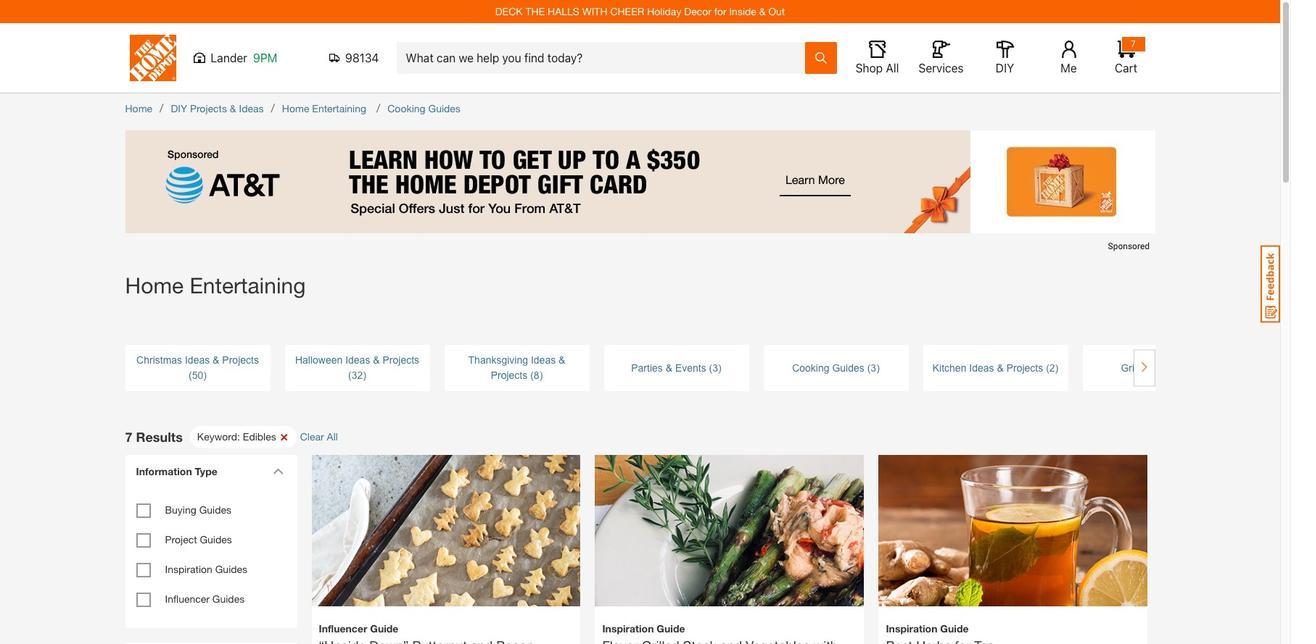 Task type: vqa. For each thing, say whether or not it's contained in the screenshot.
Cooking
yes



Task type: describe. For each thing, give the bounding box(es) containing it.
shop all button
[[854, 41, 901, 75]]

keyword: edibles
[[197, 431, 276, 443]]

98134
[[345, 52, 379, 65]]

8
[[534, 370, 539, 382]]

decor
[[684, 5, 711, 17]]

type
[[195, 466, 217, 478]]

influencer guide link
[[319, 621, 573, 645]]

guides for influencer guides
[[212, 593, 245, 606]]

2 3 from the left
[[871, 362, 876, 374]]

diy for diy
[[996, 62, 1014, 75]]

diy projects & ideas link
[[171, 102, 264, 115]]

1 vertical spatial entertaining
[[190, 273, 306, 298]]

& for kitchen ideas & projects ( 2 )
[[997, 362, 1004, 374]]

events
[[675, 362, 706, 374]]

ideas for christmas ideas & projects ( 50 )
[[185, 355, 210, 366]]

home link
[[125, 102, 152, 115]]

cooking guides
[[388, 102, 461, 115]]

feedback link image
[[1261, 245, 1280, 324]]

guides for cooking guides ( 3 )
[[832, 362, 864, 374]]

cart
[[1115, 62, 1137, 75]]

buying
[[165, 504, 196, 516]]

inside
[[729, 5, 756, 17]]

project guides
[[165, 534, 232, 546]]

kitchen
[[933, 362, 966, 374]]

& for diy projects & ideas
[[230, 102, 236, 115]]

0 vertical spatial entertaining
[[312, 102, 366, 115]]

guide for inspiration guide "link" corresponding to best herbs for tea image
[[940, 623, 969, 635]]

flavor grilled steak and vegetables with fresh herb butter image
[[595, 431, 864, 645]]

ideas for thanksgiving ideas & projects
[[531, 355, 556, 366]]

ideas for kitchen ideas & projects ( 2 )
[[969, 362, 994, 374]]

information
[[136, 466, 192, 478]]

projects for christmas ideas & projects
[[222, 355, 259, 366]]

services button
[[918, 41, 964, 75]]

influencer for influencer guides
[[165, 593, 210, 606]]

"upside down" butternut and bacon holiday quiche recipe image
[[312, 431, 581, 645]]

for
[[714, 5, 727, 17]]

cart 7
[[1115, 38, 1137, 75]]

information type
[[136, 466, 217, 478]]

halls
[[548, 5, 579, 17]]

inspiration guide link for best herbs for tea image
[[886, 621, 1141, 645]]

lander 9pm
[[211, 52, 277, 65]]

) inside christmas ideas & projects ( 50 )
[[203, 370, 207, 382]]

grill guides link
[[1083, 361, 1228, 376]]

all for shop all
[[886, 62, 899, 75]]

projects inside thanksgiving ideas & projects
[[491, 370, 528, 382]]

shop
[[856, 62, 883, 75]]

50
[[192, 370, 203, 382]]

projects for kitchen ideas & projects
[[1007, 362, 1043, 374]]

me button
[[1046, 41, 1092, 75]]

inspiration guide for inspiration guide "link" corresponding to best herbs for tea image
[[886, 623, 969, 635]]

with
[[582, 5, 608, 17]]

best herbs for tea image
[[879, 431, 1148, 645]]

& left the out
[[759, 5, 766, 17]]

the home depot logo image
[[129, 35, 176, 81]]

buying guides
[[165, 504, 231, 516]]

1 3 from the left
[[713, 362, 718, 374]]

32
[[352, 370, 363, 382]]

inspiration guides
[[165, 564, 247, 576]]

christmas ideas & projects ( 50 )
[[136, 355, 259, 382]]

caret icon image
[[272, 469, 283, 475]]

0 horizontal spatial inspiration
[[165, 564, 212, 576]]

keyword:
[[197, 431, 240, 443]]

edibles
[[243, 431, 276, 443]]



Task type: locate. For each thing, give the bounding box(es) containing it.
inspiration for best herbs for tea image
[[886, 623, 938, 635]]

7 result s
[[125, 429, 183, 445]]

shop all
[[856, 62, 899, 75]]

cooking guides link
[[388, 102, 461, 115]]

1 horizontal spatial inspiration
[[602, 623, 654, 635]]

1 horizontal spatial influencer
[[319, 623, 367, 635]]

projects inside halloween ideas & projects ( 32 )
[[383, 355, 419, 366]]

ideas down lander 9pm
[[239, 102, 264, 115]]

guides for project guides
[[200, 534, 232, 546]]

0 horizontal spatial all
[[327, 431, 338, 443]]

1 vertical spatial influencer
[[319, 623, 367, 635]]

1 vertical spatial diy
[[171, 102, 187, 115]]

& for christmas ideas & projects ( 50 )
[[213, 355, 219, 366]]

1 horizontal spatial inspiration guide link
[[886, 621, 1141, 645]]

(
[[709, 362, 713, 374], [867, 362, 871, 374], [1046, 362, 1049, 374], [189, 370, 192, 382], [348, 370, 352, 382], [530, 370, 534, 382]]

( 8 )
[[528, 370, 543, 382]]

3 guide from the left
[[940, 623, 969, 635]]

inspiration guide link for the flavor grilled steak and vegetables with fresh herb butter image
[[602, 621, 857, 645]]

thanksgiving
[[468, 355, 528, 366]]

parties & events ( 3 )
[[631, 362, 722, 374]]

grill
[[1121, 362, 1139, 374]]

diy projects & ideas
[[171, 102, 264, 115]]

cheer
[[610, 5, 644, 17]]

inspiration guide for inspiration guide "link" for the flavor grilled steak and vegetables with fresh herb butter image
[[602, 623, 685, 635]]

guide for influencer guide link
[[370, 623, 399, 635]]

3
[[713, 362, 718, 374], [871, 362, 876, 374]]

guides for grill guides
[[1142, 362, 1174, 374]]

home entertaining
[[282, 102, 369, 115], [125, 273, 306, 298]]

holiday
[[647, 5, 681, 17]]

diy button
[[982, 41, 1028, 75]]

information type button
[[129, 456, 288, 488]]

1 horizontal spatial 3
[[871, 362, 876, 374]]

0 horizontal spatial diy
[[171, 102, 187, 115]]

result
[[136, 429, 176, 445]]

all inside button
[[886, 62, 899, 75]]

all right clear
[[327, 431, 338, 443]]

&
[[759, 5, 766, 17], [230, 102, 236, 115], [213, 355, 219, 366], [373, 355, 380, 366], [559, 355, 565, 366], [666, 362, 672, 374], [997, 362, 1004, 374]]

diy for diy projects & ideas
[[171, 102, 187, 115]]

clear
[[300, 431, 324, 443]]

guides for buying guides
[[199, 504, 231, 516]]

& down "lander" on the top left of page
[[230, 102, 236, 115]]

0 vertical spatial all
[[886, 62, 899, 75]]

inspiration
[[165, 564, 212, 576], [602, 623, 654, 635], [886, 623, 938, 635]]

s
[[176, 429, 183, 445]]

0 vertical spatial diy
[[996, 62, 1014, 75]]

deck the halls with cheer holiday decor for inside & out
[[495, 5, 785, 17]]

1 horizontal spatial all
[[886, 62, 899, 75]]

ideas inside christmas ideas & projects ( 50 )
[[185, 355, 210, 366]]

guides
[[428, 102, 461, 115], [832, 362, 864, 374], [1142, 362, 1174, 374], [199, 504, 231, 516], [200, 534, 232, 546], [215, 564, 247, 576], [212, 593, 245, 606]]

lander
[[211, 52, 247, 65]]

& right thanksgiving
[[559, 355, 565, 366]]

0 vertical spatial influencer
[[165, 593, 210, 606]]

influencer
[[165, 593, 210, 606], [319, 623, 367, 635]]

entertaining
[[312, 102, 366, 115], [190, 273, 306, 298]]

2 inspiration guide from the left
[[886, 623, 969, 635]]

grill guides
[[1121, 362, 1174, 374]]

) inside halloween ideas & projects ( 32 )
[[363, 370, 366, 382]]

( inside christmas ideas & projects ( 50 )
[[189, 370, 192, 382]]

& inside christmas ideas & projects ( 50 )
[[213, 355, 219, 366]]

& right christmas
[[213, 355, 219, 366]]

projects
[[190, 102, 227, 115], [222, 355, 259, 366], [383, 355, 419, 366], [1007, 362, 1043, 374], [491, 370, 528, 382]]

keyword: edibles button
[[190, 427, 296, 448]]

cooking
[[388, 102, 426, 115], [792, 362, 829, 374]]

)
[[718, 362, 722, 374], [876, 362, 880, 374], [1055, 362, 1059, 374], [203, 370, 207, 382], [363, 370, 366, 382], [539, 370, 543, 382]]

all
[[886, 62, 899, 75], [327, 431, 338, 443]]

out
[[768, 5, 785, 17]]

halloween
[[295, 355, 343, 366]]

all right shop at right
[[886, 62, 899, 75]]

& for halloween ideas & projects ( 32 )
[[373, 355, 380, 366]]

influencer guide
[[319, 623, 399, 635]]

7 left result
[[125, 429, 132, 445]]

1 vertical spatial 7
[[125, 429, 132, 445]]

98134 button
[[329, 51, 379, 65]]

0 horizontal spatial 3
[[713, 362, 718, 374]]

2 horizontal spatial inspiration
[[886, 623, 938, 635]]

the
[[525, 5, 545, 17]]

0 horizontal spatial guide
[[370, 623, 399, 635]]

deck
[[495, 5, 523, 17]]

ideas for halloween ideas & projects ( 32 )
[[345, 355, 370, 366]]

guide inside influencer guide link
[[370, 623, 399, 635]]

& right the kitchen
[[997, 362, 1004, 374]]

0 vertical spatial home entertaining
[[282, 102, 369, 115]]

cooking for cooking guides
[[388, 102, 426, 115]]

projects for halloween ideas & projects
[[383, 355, 419, 366]]

1 inspiration guide link from the left
[[602, 621, 857, 645]]

kitchen ideas & projects ( 2 )
[[933, 362, 1059, 374]]

& inside halloween ideas & projects ( 32 )
[[373, 355, 380, 366]]

2 guide from the left
[[657, 623, 685, 635]]

guide for inspiration guide "link" for the flavor grilled steak and vegetables with fresh herb butter image
[[657, 623, 685, 635]]

diy right services
[[996, 62, 1014, 75]]

& for thanksgiving ideas & projects
[[559, 355, 565, 366]]

inspiration for the flavor grilled steak and vegetables with fresh herb butter image
[[602, 623, 654, 635]]

home entertaining link
[[282, 102, 369, 115]]

projects inside christmas ideas & projects ( 50 )
[[222, 355, 259, 366]]

me
[[1061, 62, 1077, 75]]

clear all
[[300, 431, 338, 443]]

2 inspiration guide link from the left
[[886, 621, 1141, 645]]

1 horizontal spatial cooking
[[792, 362, 829, 374]]

7 up cart
[[1131, 38, 1136, 49]]

ideas right the kitchen
[[969, 362, 994, 374]]

( inside halloween ideas & projects ( 32 )
[[348, 370, 352, 382]]

guide
[[370, 623, 399, 635], [657, 623, 685, 635], [940, 623, 969, 635]]

cooking for cooking guides ( 3 )
[[792, 362, 829, 374]]

0 horizontal spatial inspiration guide
[[602, 623, 685, 635]]

guides for inspiration guides
[[215, 564, 247, 576]]

0 horizontal spatial influencer
[[165, 593, 210, 606]]

9pm
[[253, 52, 277, 65]]

deck the halls with cheer holiday decor for inside & out link
[[495, 5, 785, 17]]

thanksgiving ideas & projects
[[468, 355, 565, 382]]

influencer for influencer guide
[[319, 623, 367, 635]]

influencer guides
[[165, 593, 245, 606]]

services
[[919, 62, 964, 75]]

7 inside cart 7
[[1131, 38, 1136, 49]]

christmas
[[136, 355, 182, 366]]

ideas inside halloween ideas & projects ( 32 )
[[345, 355, 370, 366]]

0 horizontal spatial cooking
[[388, 102, 426, 115]]

ideas
[[239, 102, 264, 115], [185, 355, 210, 366], [345, 355, 370, 366], [531, 355, 556, 366], [969, 362, 994, 374]]

ideas up 32
[[345, 355, 370, 366]]

0 horizontal spatial entertaining
[[190, 273, 306, 298]]

guides for cooking guides
[[428, 102, 461, 115]]

& inside thanksgiving ideas & projects
[[559, 355, 565, 366]]

1 guide from the left
[[370, 623, 399, 635]]

ideas inside thanksgiving ideas & projects
[[531, 355, 556, 366]]

ideas up 8
[[531, 355, 556, 366]]

2 horizontal spatial guide
[[940, 623, 969, 635]]

cooking guides ( 3 )
[[792, 362, 880, 374]]

diy right the home link
[[171, 102, 187, 115]]

What can we help you find today? search field
[[406, 43, 804, 73]]

0 vertical spatial 7
[[1131, 38, 1136, 49]]

0 horizontal spatial inspiration guide link
[[602, 621, 857, 645]]

7
[[1131, 38, 1136, 49], [125, 429, 132, 445]]

diy inside button
[[996, 62, 1014, 75]]

0 vertical spatial cooking
[[388, 102, 426, 115]]

1 horizontal spatial inspiration guide
[[886, 623, 969, 635]]

1 vertical spatial all
[[327, 431, 338, 443]]

all for clear all
[[327, 431, 338, 443]]

1 horizontal spatial diy
[[996, 62, 1014, 75]]

1 vertical spatial home entertaining
[[125, 273, 306, 298]]

home
[[125, 102, 152, 115], [282, 102, 309, 115], [125, 273, 184, 298]]

inspiration guide link
[[602, 621, 857, 645], [886, 621, 1141, 645]]

1 vertical spatial cooking
[[792, 362, 829, 374]]

1 horizontal spatial entertaining
[[312, 102, 366, 115]]

ideas up 50
[[185, 355, 210, 366]]

& left events
[[666, 362, 672, 374]]

inspiration guide
[[602, 623, 685, 635], [886, 623, 969, 635]]

halloween ideas & projects ( 32 )
[[295, 355, 419, 382]]

parties
[[631, 362, 663, 374]]

1 horizontal spatial guide
[[657, 623, 685, 635]]

2
[[1049, 362, 1055, 374]]

1 inspiration guide from the left
[[602, 623, 685, 635]]

diy
[[996, 62, 1014, 75], [171, 102, 187, 115]]

0 horizontal spatial 7
[[125, 429, 132, 445]]

clear all button
[[300, 431, 349, 443]]

& right halloween
[[373, 355, 380, 366]]

1 horizontal spatial 7
[[1131, 38, 1136, 49]]

advertisement region
[[125, 131, 1155, 258]]

project
[[165, 534, 197, 546]]



